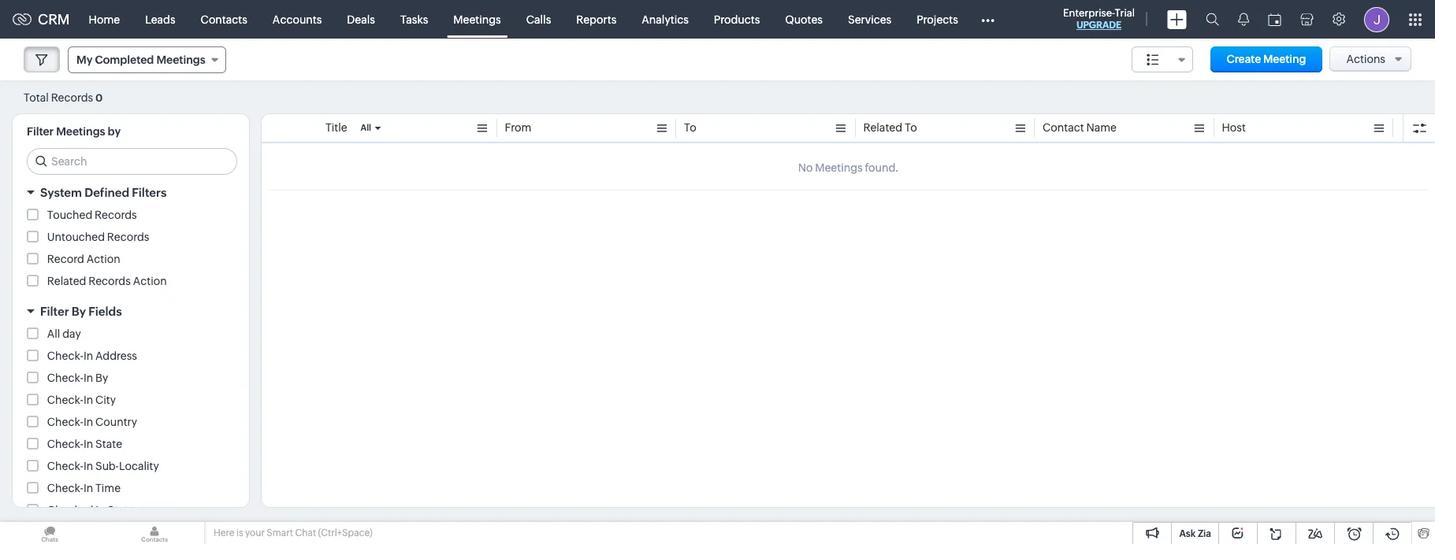 Task type: vqa. For each thing, say whether or not it's contained in the screenshot.
the Related to the top
yes



Task type: locate. For each thing, give the bounding box(es) containing it.
title
[[326, 121, 347, 134]]

in left status
[[96, 504, 105, 517]]

related
[[863, 121, 902, 134], [47, 275, 86, 288]]

in for sub-
[[83, 460, 93, 473]]

My Completed Meetings field
[[68, 47, 226, 73]]

check- up check-in city
[[47, 372, 83, 385]]

2 vertical spatial meetings
[[56, 125, 105, 138]]

check- down all day
[[47, 350, 83, 363]]

1 to from the left
[[684, 121, 697, 134]]

ask zia
[[1179, 529, 1211, 540]]

0 vertical spatial all
[[361, 123, 371, 132]]

crm
[[38, 11, 70, 28]]

records left "0"
[[51, 91, 93, 104]]

meetings link
[[441, 0, 514, 38]]

contact name
[[1043, 121, 1117, 134]]

1 horizontal spatial to
[[905, 121, 917, 134]]

0 horizontal spatial by
[[72, 305, 86, 318]]

to
[[684, 121, 697, 134], [905, 121, 917, 134]]

check-in country
[[47, 416, 137, 429]]

in down the check-in address
[[83, 372, 93, 385]]

check- down check-in by
[[47, 394, 83, 407]]

services
[[848, 13, 892, 26]]

all right title
[[361, 123, 371, 132]]

check- down check-in country
[[47, 438, 83, 451]]

state
[[95, 438, 122, 451]]

services link
[[835, 0, 904, 38]]

0 vertical spatial action
[[86, 253, 120, 266]]

check- up checked
[[47, 482, 83, 495]]

here
[[214, 528, 234, 539]]

analytics link
[[629, 0, 701, 38]]

records for untouched
[[107, 231, 149, 244]]

related to
[[863, 121, 917, 134]]

1 horizontal spatial all
[[361, 123, 371, 132]]

filter meetings by
[[27, 125, 121, 138]]

1 check- from the top
[[47, 350, 83, 363]]

3 check- from the top
[[47, 394, 83, 407]]

check- for check-in sub-locality
[[47, 460, 83, 473]]

1 horizontal spatial related
[[863, 121, 902, 134]]

0 horizontal spatial related
[[47, 275, 86, 288]]

upgrade
[[1077, 20, 1122, 31]]

checked
[[47, 504, 93, 517]]

records down defined
[[95, 209, 137, 221]]

home link
[[76, 0, 133, 38]]

0 vertical spatial by
[[72, 305, 86, 318]]

in up check-in state on the bottom left of the page
[[83, 416, 93, 429]]

home
[[89, 13, 120, 26]]

filter
[[27, 125, 54, 138], [40, 305, 69, 318]]

checked in status
[[47, 504, 140, 517]]

action up filter by fields dropdown button
[[133, 275, 167, 288]]

meetings inside field
[[156, 54, 205, 66]]

0 horizontal spatial meetings
[[56, 125, 105, 138]]

1 vertical spatial filter
[[40, 305, 69, 318]]

1 vertical spatial by
[[95, 372, 108, 385]]

all left day
[[47, 328, 60, 340]]

action
[[86, 253, 120, 266], [133, 275, 167, 288]]

check- for check-in by
[[47, 372, 83, 385]]

0 horizontal spatial to
[[684, 121, 697, 134]]

0 horizontal spatial all
[[47, 328, 60, 340]]

contact
[[1043, 121, 1084, 134]]

actions
[[1346, 53, 1386, 65]]

filter inside dropdown button
[[40, 305, 69, 318]]

locality
[[119, 460, 159, 473]]

0 vertical spatial related
[[863, 121, 902, 134]]

in left "sub-"
[[83, 460, 93, 473]]

in left state in the left bottom of the page
[[83, 438, 93, 451]]

by up city
[[95, 372, 108, 385]]

contacts image
[[105, 523, 204, 545]]

6 check- from the top
[[47, 460, 83, 473]]

2 check- from the top
[[47, 372, 83, 385]]

records down touched records
[[107, 231, 149, 244]]

leads link
[[133, 0, 188, 38]]

1 vertical spatial meetings
[[156, 54, 205, 66]]

chat
[[295, 528, 316, 539]]

in left time
[[83, 482, 93, 495]]

meetings left the by on the left top
[[56, 125, 105, 138]]

system defined filters button
[[13, 179, 249, 206]]

signals image
[[1238, 13, 1249, 26]]

filter down total
[[27, 125, 54, 138]]

0 vertical spatial filter
[[27, 125, 54, 138]]

in up check-in by
[[83, 350, 93, 363]]

analytics
[[642, 13, 689, 26]]

calls
[[526, 13, 551, 26]]

create meeting button
[[1211, 47, 1322, 73]]

in for by
[[83, 372, 93, 385]]

check- up check-in time at the bottom left of page
[[47, 460, 83, 473]]

crm link
[[13, 11, 70, 28]]

create
[[1227, 53, 1261, 65]]

in for address
[[83, 350, 93, 363]]

1 vertical spatial action
[[133, 275, 167, 288]]

0 horizontal spatial action
[[86, 253, 120, 266]]

meetings
[[453, 13, 501, 26], [156, 54, 205, 66], [56, 125, 105, 138]]

1 vertical spatial related
[[47, 275, 86, 288]]

1 horizontal spatial meetings
[[156, 54, 205, 66]]

profile image
[[1364, 7, 1389, 32]]

size image
[[1146, 53, 1159, 67]]

check- for check-in address
[[47, 350, 83, 363]]

smart
[[267, 528, 293, 539]]

address
[[95, 350, 137, 363]]

filter by fields
[[40, 305, 122, 318]]

4 check- from the top
[[47, 416, 83, 429]]

status
[[107, 504, 140, 517]]

by up day
[[72, 305, 86, 318]]

your
[[245, 528, 265, 539]]

untouched records
[[47, 231, 149, 244]]

check-
[[47, 350, 83, 363], [47, 372, 83, 385], [47, 394, 83, 407], [47, 416, 83, 429], [47, 438, 83, 451], [47, 460, 83, 473], [47, 482, 83, 495]]

time
[[95, 482, 121, 495]]

filter up all day
[[40, 305, 69, 318]]

records
[[51, 91, 93, 104], [95, 209, 137, 221], [107, 231, 149, 244], [88, 275, 131, 288]]

in for time
[[83, 482, 93, 495]]

host
[[1222, 121, 1246, 134]]

in left city
[[83, 394, 93, 407]]

all for all
[[361, 123, 371, 132]]

completed
[[95, 54, 154, 66]]

check-in address
[[47, 350, 137, 363]]

touched
[[47, 209, 92, 221]]

in
[[83, 350, 93, 363], [83, 372, 93, 385], [83, 394, 93, 407], [83, 416, 93, 429], [83, 438, 93, 451], [83, 460, 93, 473], [83, 482, 93, 495], [96, 504, 105, 517]]

1 vertical spatial all
[[47, 328, 60, 340]]

0 vertical spatial meetings
[[453, 13, 501, 26]]

5 check- from the top
[[47, 438, 83, 451]]

in for state
[[83, 438, 93, 451]]

meetings down "leads" link
[[156, 54, 205, 66]]

records for touched
[[95, 209, 137, 221]]

None field
[[1131, 47, 1193, 73]]

check-in city
[[47, 394, 116, 407]]

check- down check-in city
[[47, 416, 83, 429]]

total
[[24, 91, 49, 104]]

related for related to
[[863, 121, 902, 134]]

projects
[[917, 13, 958, 26]]

contacts link
[[188, 0, 260, 38]]

meetings left calls link
[[453, 13, 501, 26]]

7 check- from the top
[[47, 482, 83, 495]]

records up fields
[[88, 275, 131, 288]]

action up related records action
[[86, 253, 120, 266]]



Task type: describe. For each thing, give the bounding box(es) containing it.
quotes
[[785, 13, 823, 26]]

products
[[714, 13, 760, 26]]

1 horizontal spatial by
[[95, 372, 108, 385]]

my
[[76, 54, 93, 66]]

filter for filter by fields
[[40, 305, 69, 318]]

records for total
[[51, 91, 93, 104]]

check-in by
[[47, 372, 108, 385]]

check-in state
[[47, 438, 122, 451]]

from
[[505, 121, 531, 134]]

leads
[[145, 13, 175, 26]]

search image
[[1206, 13, 1219, 26]]

ask
[[1179, 529, 1196, 540]]

check- for check-in country
[[47, 416, 83, 429]]

enterprise-trial upgrade
[[1063, 7, 1135, 31]]

reports
[[576, 13, 617, 26]]

quotes link
[[773, 0, 835, 38]]

name
[[1086, 121, 1117, 134]]

enterprise-
[[1063, 7, 1115, 19]]

country
[[95, 416, 137, 429]]

check- for check-in city
[[47, 394, 83, 407]]

untouched
[[47, 231, 105, 244]]

deals
[[347, 13, 375, 26]]

search element
[[1196, 0, 1229, 39]]

reports link
[[564, 0, 629, 38]]

defined
[[85, 186, 129, 199]]

touched records
[[47, 209, 137, 221]]

records for related
[[88, 275, 131, 288]]

contacts
[[201, 13, 247, 26]]

filter by fields button
[[13, 298, 249, 326]]

check-in sub-locality
[[47, 460, 159, 473]]

2 horizontal spatial meetings
[[453, 13, 501, 26]]

calls link
[[514, 0, 564, 38]]

check- for check-in state
[[47, 438, 83, 451]]

check- for check-in time
[[47, 482, 83, 495]]

signals element
[[1229, 0, 1259, 39]]

calendar image
[[1268, 13, 1282, 26]]

check-in time
[[47, 482, 121, 495]]

system defined filters
[[40, 186, 167, 199]]

deals link
[[334, 0, 388, 38]]

total records 0
[[24, 91, 103, 104]]

1 horizontal spatial action
[[133, 275, 167, 288]]

all day
[[47, 328, 81, 340]]

Search text field
[[28, 149, 236, 174]]

day
[[62, 328, 81, 340]]

related records action
[[47, 275, 167, 288]]

Other Modules field
[[971, 7, 1005, 32]]

in for country
[[83, 416, 93, 429]]

in for status
[[96, 504, 105, 517]]

record
[[47, 253, 84, 266]]

is
[[236, 528, 243, 539]]

create meeting
[[1227, 53, 1306, 65]]

in for city
[[83, 394, 93, 407]]

filter for filter meetings by
[[27, 125, 54, 138]]

by inside dropdown button
[[72, 305, 86, 318]]

city
[[95, 394, 116, 407]]

zia
[[1198, 529, 1211, 540]]

2 to from the left
[[905, 121, 917, 134]]

trial
[[1115, 7, 1135, 19]]

accounts link
[[260, 0, 334, 38]]

accounts
[[273, 13, 322, 26]]

tasks link
[[388, 0, 441, 38]]

tasks
[[400, 13, 428, 26]]

create menu element
[[1158, 0, 1196, 38]]

fields
[[88, 305, 122, 318]]

meeting
[[1263, 53, 1306, 65]]

(ctrl+space)
[[318, 528, 373, 539]]

create menu image
[[1167, 10, 1187, 29]]

record action
[[47, 253, 120, 266]]

profile element
[[1355, 0, 1399, 38]]

my completed meetings
[[76, 54, 205, 66]]

0
[[95, 92, 103, 104]]

projects link
[[904, 0, 971, 38]]

by
[[108, 125, 121, 138]]

chats image
[[0, 523, 99, 545]]

here is your smart chat (ctrl+space)
[[214, 528, 373, 539]]

system
[[40, 186, 82, 199]]

related for related records action
[[47, 275, 86, 288]]

filters
[[132, 186, 167, 199]]

all for all day
[[47, 328, 60, 340]]

sub-
[[95, 460, 119, 473]]

products link
[[701, 0, 773, 38]]



